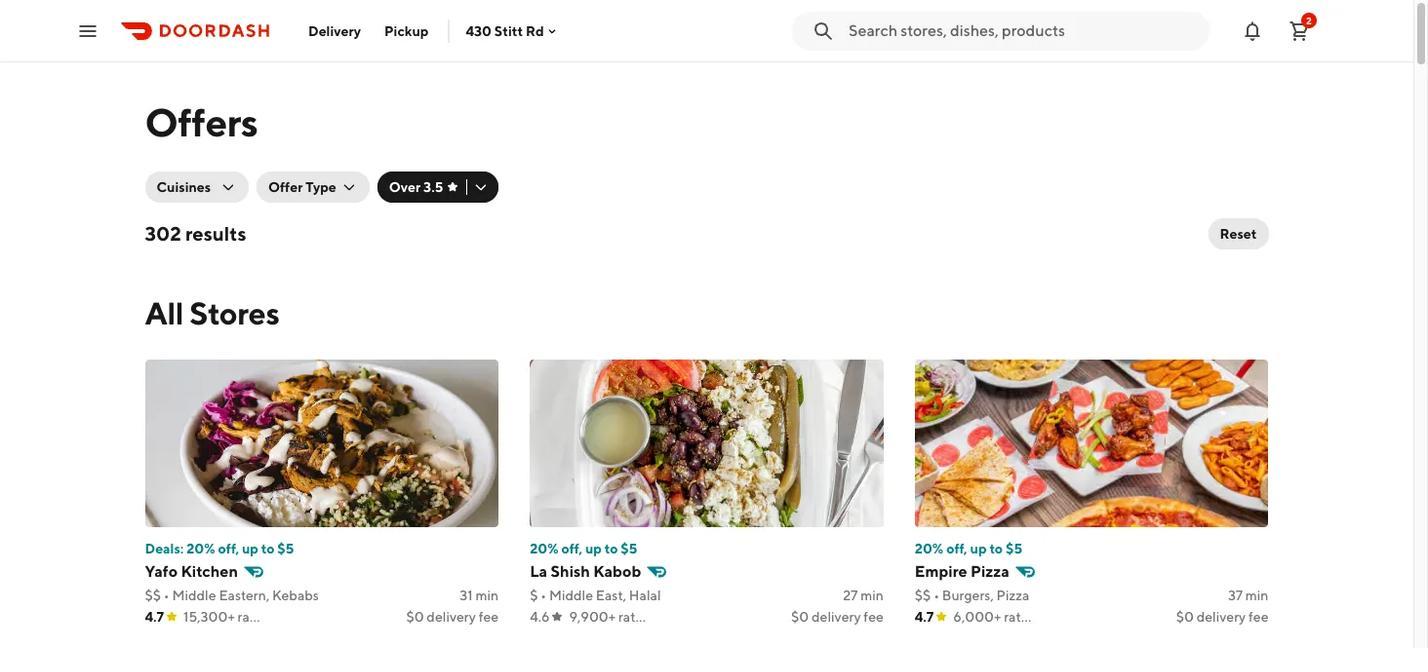 Task type: vqa. For each thing, say whether or not it's contained in the screenshot.
middle min
yes



Task type: describe. For each thing, give the bounding box(es) containing it.
$0 for la shish kabob
[[791, 610, 809, 625]]

shish
[[551, 563, 590, 581]]

20% for la shish kabob
[[530, 541, 559, 557]]

min for la shish kabob
[[861, 588, 884, 604]]

302 results
[[145, 222, 246, 245]]

4.7 for yafo kitchen
[[145, 610, 164, 625]]

$5 for la
[[621, 541, 637, 557]]

notification bell image
[[1241, 19, 1264, 42]]

9,900+
[[569, 610, 616, 625]]

pickup button
[[373, 15, 440, 46]]

results
[[185, 222, 246, 245]]

kabob
[[593, 563, 641, 581]]

middle for kitchen
[[172, 588, 216, 604]]

eastern,
[[219, 588, 270, 604]]

31
[[460, 588, 473, 604]]

cuisines button
[[145, 172, 249, 203]]

open menu image
[[76, 19, 100, 42]]

430 stitt rd button
[[466, 23, 560, 39]]

delivery
[[308, 23, 361, 39]]

la
[[530, 563, 547, 581]]

rd
[[526, 23, 544, 39]]

1 20% from the left
[[187, 541, 215, 557]]

27 min
[[843, 588, 884, 604]]

up for la
[[585, 541, 602, 557]]

la shish kabob
[[530, 563, 641, 581]]

all stores
[[145, 295, 280, 332]]

ratings for yafo kitchen
[[238, 610, 280, 625]]

over 3.5
[[389, 180, 443, 195]]

halal
[[629, 588, 661, 604]]

2
[[1306, 14, 1312, 26]]

min for yafo kitchen
[[476, 588, 499, 604]]

to for empire pizza
[[990, 541, 1003, 557]]

• for yafo
[[164, 588, 169, 604]]

kebabs
[[272, 588, 319, 604]]

burgers,
[[942, 588, 994, 604]]

offers
[[145, 100, 258, 145]]

$
[[530, 588, 538, 604]]

cuisines
[[157, 180, 211, 195]]

15,300+ ratings
[[183, 610, 280, 625]]

yafo
[[145, 563, 178, 581]]

6,000+
[[954, 610, 1001, 625]]

off, for empire pizza
[[946, 541, 968, 557]]

20% off, up to $5 for shish
[[530, 541, 637, 557]]

delivery for la shish kabob
[[812, 610, 861, 625]]

$ • middle east, halal
[[530, 588, 661, 604]]

1 vertical spatial pizza
[[997, 588, 1030, 604]]

stitt
[[494, 23, 523, 39]]

empire pizza
[[915, 563, 1010, 581]]

3.5
[[424, 180, 443, 195]]

$0 for yafo kitchen
[[406, 610, 424, 625]]

Store search: begin typing to search for stores available on DoorDash text field
[[849, 20, 1198, 41]]

all
[[145, 295, 184, 332]]

stores
[[189, 295, 280, 332]]

yafo kitchen
[[145, 563, 238, 581]]



Task type: locate. For each thing, give the bounding box(es) containing it.
1 20% off, up to $5 from the left
[[530, 541, 637, 557]]

0 horizontal spatial off,
[[218, 541, 239, 557]]

3 $0 from the left
[[1176, 610, 1194, 625]]

• for empire
[[934, 588, 940, 604]]

1 horizontal spatial 20%
[[530, 541, 559, 557]]

4.7
[[145, 610, 164, 625], [915, 610, 934, 625]]

9,900+ ratings
[[569, 610, 661, 625]]

4.6
[[530, 610, 550, 625]]

20% for empire pizza
[[915, 541, 944, 557]]

3 up from the left
[[970, 541, 987, 557]]

0 horizontal spatial middle
[[172, 588, 216, 604]]

$$ down "empire"
[[915, 588, 931, 604]]

1 $5 from the left
[[277, 541, 294, 557]]

2 horizontal spatial •
[[934, 588, 940, 604]]

middle for shish
[[549, 588, 593, 604]]

reset button
[[1208, 219, 1269, 250]]

$0 delivery fee for empire pizza
[[1176, 610, 1269, 625]]

min for empire pizza
[[1246, 588, 1269, 604]]

up
[[242, 541, 259, 557], [585, 541, 602, 557], [970, 541, 987, 557]]

1 horizontal spatial 20% off, up to $5
[[915, 541, 1023, 557]]

20%
[[187, 541, 215, 557], [530, 541, 559, 557], [915, 541, 944, 557]]

2 horizontal spatial $0
[[1176, 610, 1194, 625]]

1 min from the left
[[476, 588, 499, 604]]

0 horizontal spatial 20% off, up to $5
[[530, 541, 637, 557]]

1 • from the left
[[164, 588, 169, 604]]

$$ • middle eastern, kebabs
[[145, 588, 319, 604]]

1 up from the left
[[242, 541, 259, 557]]

to up the empire pizza
[[990, 541, 1003, 557]]

off, for la shish kabob
[[561, 541, 583, 557]]

over 3.5 button
[[377, 172, 499, 203]]

1 $$ from the left
[[145, 588, 161, 604]]

ratings
[[238, 610, 280, 625], [618, 610, 661, 625], [1004, 610, 1046, 625]]

302
[[145, 222, 181, 245]]

2 20% off, up to $5 from the left
[[915, 541, 1023, 557]]

3 to from the left
[[990, 541, 1003, 557]]

430 stitt rd
[[466, 23, 544, 39]]

4.7 down "empire"
[[915, 610, 934, 625]]

20% up la
[[530, 541, 559, 557]]

20% off, up to $5 for pizza
[[915, 541, 1023, 557]]

1 horizontal spatial $5
[[621, 541, 637, 557]]

deals:
[[145, 541, 184, 557]]

2 items, open order cart image
[[1288, 19, 1311, 42]]

3 $5 from the left
[[1006, 541, 1023, 557]]

east,
[[596, 588, 626, 604]]

0 horizontal spatial $$
[[145, 588, 161, 604]]

3 $0 delivery fee from the left
[[1176, 610, 1269, 625]]

delivery down 37
[[1197, 610, 1246, 625]]

20% up "empire"
[[915, 541, 944, 557]]

2 • from the left
[[541, 588, 546, 604]]

off, up shish
[[561, 541, 583, 557]]

2 $0 from the left
[[791, 610, 809, 625]]

pickup
[[384, 23, 429, 39]]

$0 delivery fee
[[406, 610, 499, 625], [791, 610, 884, 625], [1176, 610, 1269, 625]]

fee
[[479, 610, 499, 625], [864, 610, 884, 625], [1249, 610, 1269, 625]]

off,
[[218, 541, 239, 557], [561, 541, 583, 557], [946, 541, 968, 557]]

2 horizontal spatial up
[[970, 541, 987, 557]]

2 to from the left
[[605, 541, 618, 557]]

pizza up $$ • burgers, pizza
[[971, 563, 1010, 581]]

0 vertical spatial pizza
[[971, 563, 1010, 581]]

fee down 37 min
[[1249, 610, 1269, 625]]

2 horizontal spatial to
[[990, 541, 1003, 557]]

min right 27
[[861, 588, 884, 604]]

2 off, from the left
[[561, 541, 583, 557]]

2 horizontal spatial fee
[[1249, 610, 1269, 625]]

4.7 down yafo
[[145, 610, 164, 625]]

ratings down eastern,
[[238, 610, 280, 625]]

• right $
[[541, 588, 546, 604]]

1 horizontal spatial fee
[[864, 610, 884, 625]]

0 horizontal spatial $5
[[277, 541, 294, 557]]

15,300+
[[183, 610, 235, 625]]

2 $5 from the left
[[621, 541, 637, 557]]

$0 for empire pizza
[[1176, 610, 1194, 625]]

up up la shish kabob
[[585, 541, 602, 557]]

deals: 20% off, up to $5
[[145, 541, 294, 557]]

to for la shish kabob
[[605, 541, 618, 557]]

2 min from the left
[[861, 588, 884, 604]]

$$ down yafo
[[145, 588, 161, 604]]

0 horizontal spatial up
[[242, 541, 259, 557]]

empire
[[915, 563, 968, 581]]

over
[[389, 180, 421, 195]]

to up kabob
[[605, 541, 618, 557]]

1 horizontal spatial to
[[605, 541, 618, 557]]

$5 up kabob
[[621, 541, 637, 557]]

1 horizontal spatial $0 delivery fee
[[791, 610, 884, 625]]

0 horizontal spatial fee
[[479, 610, 499, 625]]

fee down 31 min
[[479, 610, 499, 625]]

$0
[[406, 610, 424, 625], [791, 610, 809, 625], [1176, 610, 1194, 625]]

2 horizontal spatial delivery
[[1197, 610, 1246, 625]]

37 min
[[1228, 588, 1269, 604]]

1 middle from the left
[[172, 588, 216, 604]]

1 horizontal spatial up
[[585, 541, 602, 557]]

0 horizontal spatial 20%
[[187, 541, 215, 557]]

37
[[1228, 588, 1243, 604]]

20% up kitchen
[[187, 541, 215, 557]]

1 horizontal spatial •
[[541, 588, 546, 604]]

up up the empire pizza
[[970, 541, 987, 557]]

$5 up the empire pizza
[[1006, 541, 1023, 557]]

3 delivery from the left
[[1197, 610, 1246, 625]]

pizza
[[971, 563, 1010, 581], [997, 588, 1030, 604]]

$0 delivery fee down 27
[[791, 610, 884, 625]]

ratings for la shish kabob
[[618, 610, 661, 625]]

$5 up kebabs
[[277, 541, 294, 557]]

2 horizontal spatial 20%
[[915, 541, 944, 557]]

0 horizontal spatial ratings
[[238, 610, 280, 625]]

6,000+ ratings
[[954, 610, 1046, 625]]

1 horizontal spatial $0
[[791, 610, 809, 625]]

1 horizontal spatial $$
[[915, 588, 931, 604]]

to up eastern,
[[261, 541, 275, 557]]

31 min
[[460, 588, 499, 604]]

• down "empire"
[[934, 588, 940, 604]]

1 horizontal spatial delivery
[[812, 610, 861, 625]]

kitchen
[[181, 563, 238, 581]]

1 horizontal spatial 4.7
[[915, 610, 934, 625]]

2 horizontal spatial ratings
[[1004, 610, 1046, 625]]

offer type
[[268, 180, 336, 195]]

1 horizontal spatial off,
[[561, 541, 583, 557]]

2 horizontal spatial min
[[1246, 588, 1269, 604]]

3 20% from the left
[[915, 541, 944, 557]]

min
[[476, 588, 499, 604], [861, 588, 884, 604], [1246, 588, 1269, 604]]

20% off, up to $5
[[530, 541, 637, 557], [915, 541, 1023, 557]]

delivery for yafo kitchen
[[427, 610, 476, 625]]

fee for yafo kitchen
[[479, 610, 499, 625]]

$$ for yafo kitchen
[[145, 588, 161, 604]]

2 20% from the left
[[530, 541, 559, 557]]

$5
[[277, 541, 294, 557], [621, 541, 637, 557], [1006, 541, 1023, 557]]

$0 delivery fee for yafo kitchen
[[406, 610, 499, 625]]

middle down shish
[[549, 588, 593, 604]]

delivery down 27
[[812, 610, 861, 625]]

$0 delivery fee down 37
[[1176, 610, 1269, 625]]

type
[[306, 180, 336, 195]]

2 $0 delivery fee from the left
[[791, 610, 884, 625]]

2 middle from the left
[[549, 588, 593, 604]]

offer type button
[[256, 172, 370, 203]]

$$
[[145, 588, 161, 604], [915, 588, 931, 604]]

min right 37
[[1246, 588, 1269, 604]]

430
[[466, 23, 492, 39]]

4.7 for empire pizza
[[915, 610, 934, 625]]

1 fee from the left
[[479, 610, 499, 625]]

ratings right 6,000+
[[1004, 610, 1046, 625]]

middle
[[172, 588, 216, 604], [549, 588, 593, 604]]

0 horizontal spatial delivery
[[427, 610, 476, 625]]

3 ratings from the left
[[1004, 610, 1046, 625]]

$5 for empire
[[1006, 541, 1023, 557]]

1 off, from the left
[[218, 541, 239, 557]]

1 4.7 from the left
[[145, 610, 164, 625]]

0 horizontal spatial to
[[261, 541, 275, 557]]

20% off, up to $5 up la shish kabob
[[530, 541, 637, 557]]

2 $$ from the left
[[915, 588, 931, 604]]

off, up the empire pizza
[[946, 541, 968, 557]]

1 delivery from the left
[[427, 610, 476, 625]]

$0 delivery fee down 31
[[406, 610, 499, 625]]

up for empire
[[970, 541, 987, 557]]

ratings down "halal"
[[618, 610, 661, 625]]

1 horizontal spatial ratings
[[618, 610, 661, 625]]

reset
[[1220, 226, 1257, 242]]

1 ratings from the left
[[238, 610, 280, 625]]

0 horizontal spatial $0
[[406, 610, 424, 625]]

1 horizontal spatial middle
[[549, 588, 593, 604]]

middle down yafo kitchen on the left of the page
[[172, 588, 216, 604]]

0 horizontal spatial •
[[164, 588, 169, 604]]

fee for la shish kabob
[[864, 610, 884, 625]]

0 horizontal spatial $0 delivery fee
[[406, 610, 499, 625]]

0 horizontal spatial 4.7
[[145, 610, 164, 625]]

3 off, from the left
[[946, 541, 968, 557]]

3 fee from the left
[[1249, 610, 1269, 625]]

min right 31
[[476, 588, 499, 604]]

fee down 27 min on the right of the page
[[864, 610, 884, 625]]

• for la
[[541, 588, 546, 604]]

to
[[261, 541, 275, 557], [605, 541, 618, 557], [990, 541, 1003, 557]]

1 $0 from the left
[[406, 610, 424, 625]]

$$ for empire pizza
[[915, 588, 931, 604]]

• down yafo
[[164, 588, 169, 604]]

2 horizontal spatial $5
[[1006, 541, 1023, 557]]

delivery for empire pizza
[[1197, 610, 1246, 625]]

3 • from the left
[[934, 588, 940, 604]]

2 button
[[1280, 11, 1319, 50]]

3 min from the left
[[1246, 588, 1269, 604]]

delivery
[[427, 610, 476, 625], [812, 610, 861, 625], [1197, 610, 1246, 625]]

1 to from the left
[[261, 541, 275, 557]]

off, up kitchen
[[218, 541, 239, 557]]

$$ • burgers, pizza
[[915, 588, 1030, 604]]

27
[[843, 588, 858, 604]]

2 up from the left
[[585, 541, 602, 557]]

up up eastern,
[[242, 541, 259, 557]]

20% off, up to $5 up the empire pizza
[[915, 541, 1023, 557]]

delivery button
[[297, 15, 373, 46]]

2 fee from the left
[[864, 610, 884, 625]]

2 horizontal spatial off,
[[946, 541, 968, 557]]

1 horizontal spatial min
[[861, 588, 884, 604]]

•
[[164, 588, 169, 604], [541, 588, 546, 604], [934, 588, 940, 604]]

delivery down 31
[[427, 610, 476, 625]]

fee for empire pizza
[[1249, 610, 1269, 625]]

2 4.7 from the left
[[915, 610, 934, 625]]

2 horizontal spatial $0 delivery fee
[[1176, 610, 1269, 625]]

ratings for empire pizza
[[1004, 610, 1046, 625]]

pizza up the "6,000+ ratings"
[[997, 588, 1030, 604]]

$0 delivery fee for la shish kabob
[[791, 610, 884, 625]]

1 $0 delivery fee from the left
[[406, 610, 499, 625]]

offer
[[268, 180, 303, 195]]

2 delivery from the left
[[812, 610, 861, 625]]

2 ratings from the left
[[618, 610, 661, 625]]

0 horizontal spatial min
[[476, 588, 499, 604]]



